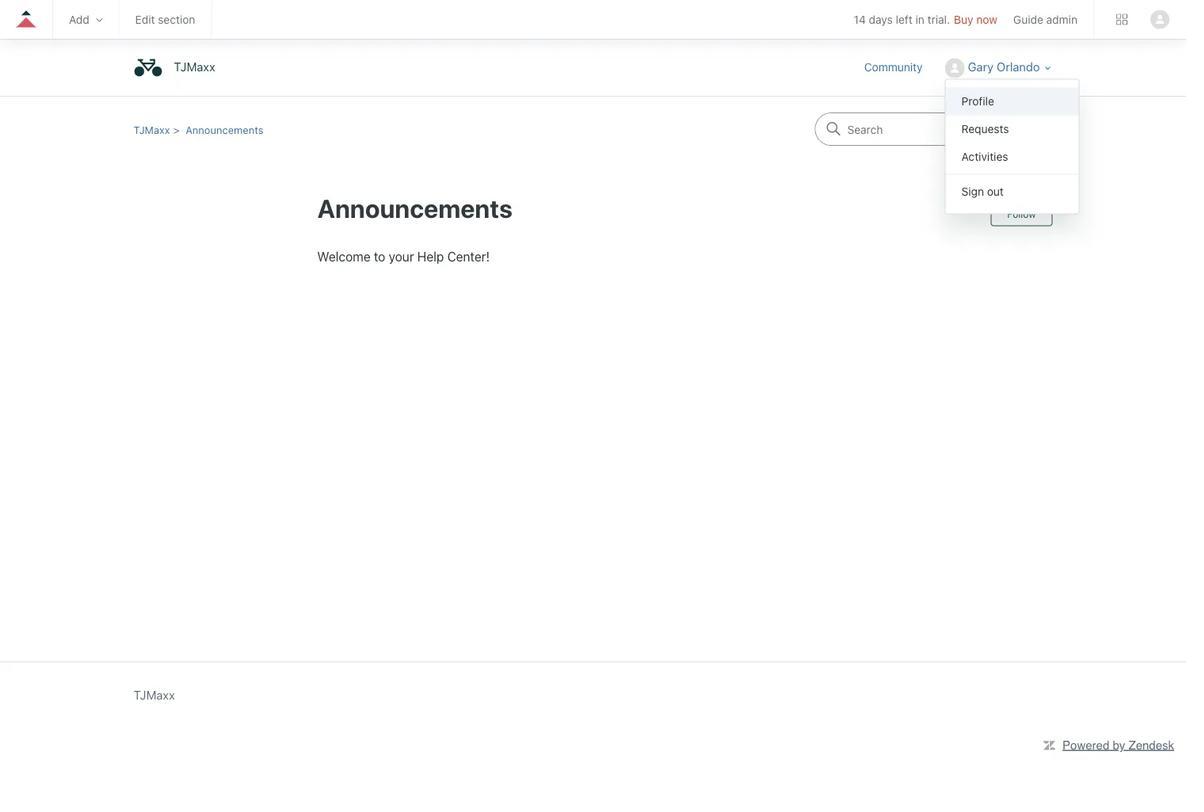 Task type: vqa. For each thing, say whether or not it's contained in the screenshot.
fourth min from the bottom
no



Task type: locate. For each thing, give the bounding box(es) containing it.
navigation
[[0, 0, 1187, 44]]

community
[[865, 60, 923, 73]]

gary orlando button
[[945, 58, 1053, 78]]

14
[[854, 13, 866, 26]]

user avatar image
[[1151, 10, 1170, 29]]

welcome to your help center! link
[[317, 249, 490, 264]]

guide
[[1014, 13, 1044, 26]]

powered by zendesk link
[[1063, 738, 1175, 752]]

1 vertical spatial announcements
[[317, 193, 513, 224]]

announcements
[[186, 123, 263, 135], [317, 193, 513, 224]]

profile link
[[946, 87, 1079, 115]]

admin
[[1047, 13, 1078, 26]]

1 vertical spatial tjmaxx
[[134, 123, 170, 135]]

add button
[[69, 13, 103, 26]]

None search field
[[815, 113, 1053, 146]]

requests link
[[946, 115, 1079, 143]]

gary
[[968, 60, 994, 73]]

0 horizontal spatial announcements
[[186, 123, 263, 135]]

community link
[[865, 59, 939, 75]]

tjmaxx
[[174, 59, 215, 73], [134, 123, 170, 135], [134, 688, 175, 702]]

requests
[[962, 122, 1009, 135]]

powered
[[1063, 738, 1110, 752]]

Search search field
[[816, 113, 1052, 145]]

2 vertical spatial tjmaxx link
[[134, 686, 175, 704]]

3 tjmaxx link from the top
[[134, 686, 175, 704]]

zendesk
[[1129, 738, 1175, 752]]

1 vertical spatial tjmaxx link
[[134, 123, 170, 135]]

tjmaxx link
[[134, 53, 223, 82], [134, 123, 170, 135], [134, 686, 175, 704]]

welcome to your help center!
[[317, 249, 490, 264]]

follow button
[[991, 203, 1053, 226]]

tjmaxx help center home page image
[[134, 53, 163, 82]]

0 vertical spatial tjmaxx link
[[134, 53, 223, 82]]

orlando
[[997, 60, 1040, 73]]

gary orlando
[[968, 60, 1040, 73]]

follow
[[1008, 209, 1036, 220]]

now
[[977, 13, 998, 26]]

announcements main content
[[0, 96, 1187, 614]]

center!
[[447, 249, 490, 264]]

2 tjmaxx link from the top
[[134, 123, 170, 135]]

help
[[418, 249, 444, 264]]

your
[[389, 249, 414, 264]]

powered by zendesk
[[1063, 738, 1175, 752]]

sign out link
[[946, 178, 1079, 206]]



Task type: describe. For each thing, give the bounding box(es) containing it.
welcome
[[317, 249, 371, 264]]

profile
[[962, 95, 995, 108]]

sign out
[[962, 185, 1004, 198]]

2 vertical spatial tjmaxx
[[134, 688, 175, 702]]

days
[[869, 13, 893, 26]]

zendesk products image
[[1117, 14, 1128, 25]]

announcements link
[[186, 123, 263, 135]]

1 horizontal spatial announcements
[[317, 193, 513, 224]]

0 vertical spatial announcements
[[186, 123, 263, 135]]

tjmaxx inside announcements main content
[[134, 123, 170, 135]]

0 vertical spatial tjmaxx
[[174, 59, 215, 73]]

add
[[69, 13, 89, 26]]

navigation containing add
[[0, 0, 1187, 44]]

gary orlando menu
[[945, 79, 1080, 214]]

edit
[[135, 13, 155, 26]]

in
[[916, 13, 925, 26]]

buy
[[954, 13, 974, 26]]

14 days left in trial. buy now
[[854, 13, 998, 26]]

trial.
[[928, 13, 950, 26]]

edit section link
[[135, 13, 195, 26]]

section
[[158, 13, 195, 26]]

out
[[987, 185, 1004, 198]]

edit section
[[135, 13, 195, 26]]

by
[[1113, 738, 1126, 752]]

activities
[[962, 150, 1009, 163]]

guide admin
[[1014, 13, 1078, 26]]

to
[[374, 249, 386, 264]]

buy now link
[[954, 13, 998, 26]]

left
[[896, 13, 913, 26]]

guide admin link
[[1014, 13, 1078, 26]]

1 tjmaxx link from the top
[[134, 53, 223, 82]]

sign
[[962, 185, 984, 198]]

none search field inside announcements main content
[[815, 113, 1053, 146]]

activities link
[[946, 143, 1079, 171]]



